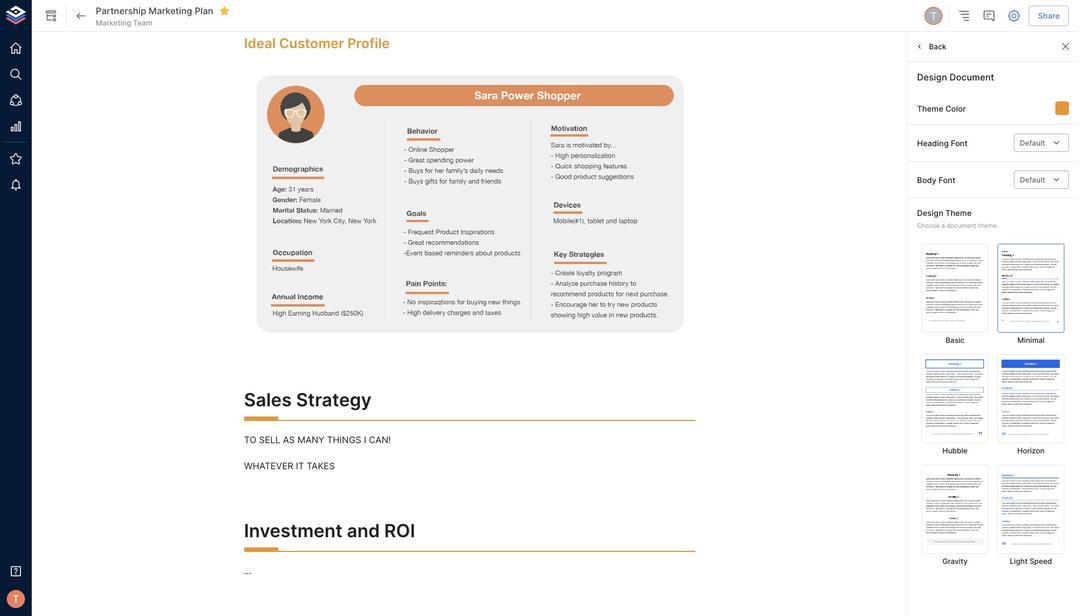 Task type: locate. For each thing, give the bounding box(es) containing it.
0 vertical spatial design
[[917, 71, 947, 83]]

marketing down partnership
[[96, 18, 131, 27]]

can!
[[369, 434, 391, 446]]

settings image
[[1007, 9, 1021, 23]]

many
[[297, 434, 325, 446]]

marketing team
[[96, 18, 152, 27]]

0 vertical spatial font
[[951, 138, 968, 148]]

investment
[[244, 520, 342, 542]]

1 vertical spatial theme
[[946, 208, 972, 218]]

heading font
[[917, 138, 968, 148]]

font
[[951, 138, 968, 148], [939, 175, 956, 185]]

…
[[244, 565, 251, 577]]

design up choose
[[917, 208, 943, 218]]

font right body
[[939, 175, 956, 185]]

back button
[[913, 38, 949, 55]]

whatever
[[244, 460, 293, 472]]

body font
[[917, 175, 956, 185]]

font for body font
[[939, 175, 956, 185]]

back
[[929, 42, 946, 51]]

1 design from the top
[[917, 71, 947, 83]]

1 vertical spatial default
[[1020, 175, 1045, 184]]

partnership marketing plan
[[96, 5, 213, 16]]

0 vertical spatial default button
[[1014, 134, 1069, 152]]

1 horizontal spatial theme
[[946, 208, 972, 218]]

takes
[[307, 460, 335, 472]]

go back image
[[74, 9, 88, 23]]

roi
[[384, 520, 415, 542]]

marketing
[[149, 5, 192, 16], [96, 18, 131, 27]]

theme left color
[[917, 104, 943, 113]]

1 vertical spatial design
[[917, 208, 943, 218]]

document
[[950, 71, 994, 83]]

default
[[1020, 138, 1045, 147], [1020, 175, 1045, 184]]

theme color
[[917, 104, 966, 113]]

1 horizontal spatial t button
[[923, 5, 945, 27]]

0 horizontal spatial marketing
[[96, 18, 131, 27]]

design down back button
[[917, 71, 947, 83]]

table of contents image
[[958, 9, 971, 23]]

0 vertical spatial marketing
[[149, 5, 192, 16]]

2 default from the top
[[1020, 175, 1045, 184]]

1 horizontal spatial t
[[930, 10, 937, 22]]

default button for heading font
[[1014, 134, 1069, 152]]

default button
[[1014, 134, 1069, 152], [1014, 171, 1069, 189]]

default for body font
[[1020, 175, 1045, 184]]

t button
[[923, 5, 945, 27], [3, 587, 28, 612]]

1 default from the top
[[1020, 138, 1045, 147]]

2 default button from the top
[[1014, 171, 1069, 189]]

speed
[[1030, 556, 1052, 566]]

design
[[917, 71, 947, 83], [917, 208, 943, 218]]

1 vertical spatial font
[[939, 175, 956, 185]]

strategy
[[296, 389, 372, 411]]

partnership
[[96, 5, 146, 16]]

marketing up team at the left of page
[[149, 5, 192, 16]]

0 horizontal spatial t
[[13, 593, 19, 605]]

gravity
[[943, 556, 968, 566]]

1 vertical spatial default button
[[1014, 171, 1069, 189]]

0 vertical spatial t
[[930, 10, 937, 22]]

ideal
[[244, 35, 276, 52]]

basic
[[946, 336, 965, 345]]

a
[[942, 222, 945, 230]]

0 vertical spatial theme
[[917, 104, 943, 113]]

theme up document
[[946, 208, 972, 218]]

t
[[930, 10, 937, 22], [13, 593, 19, 605]]

design inside design theme choose a document theme.
[[917, 208, 943, 218]]

to
[[244, 434, 257, 446]]

default button for body font
[[1014, 171, 1069, 189]]

color
[[946, 104, 966, 113]]

comments image
[[983, 9, 996, 23]]

1 horizontal spatial marketing
[[149, 5, 192, 16]]

theme
[[917, 104, 943, 113], [946, 208, 972, 218]]

font right heading
[[951, 138, 968, 148]]

1 default button from the top
[[1014, 134, 1069, 152]]

2 design from the top
[[917, 208, 943, 218]]

investment and roi
[[244, 520, 415, 542]]

document
[[947, 222, 976, 230]]

default for heading font
[[1020, 138, 1045, 147]]

sales strategy
[[244, 389, 372, 411]]

0 horizontal spatial theme
[[917, 104, 943, 113]]

body
[[917, 175, 937, 185]]

ideal customer profile
[[244, 35, 390, 52]]

1 vertical spatial t button
[[3, 587, 28, 612]]

0 vertical spatial default
[[1020, 138, 1045, 147]]



Task type: vqa. For each thing, say whether or not it's contained in the screenshot.
Password PASSWORD FIELD to the bottom
no



Task type: describe. For each thing, give the bounding box(es) containing it.
whatever it takes
[[244, 460, 335, 472]]

1 vertical spatial t
[[13, 593, 19, 605]]

show wiki image
[[44, 9, 58, 23]]

minimal
[[1018, 336, 1045, 345]]

team
[[133, 18, 152, 27]]

light speed
[[1010, 556, 1052, 566]]

sell
[[259, 434, 280, 446]]

hubble
[[943, 446, 968, 455]]

0 horizontal spatial t button
[[3, 587, 28, 612]]

to sell as many things i can!
[[244, 434, 391, 446]]

design theme choose a document theme.
[[917, 208, 999, 230]]

profile
[[347, 35, 390, 52]]

1 vertical spatial marketing
[[96, 18, 131, 27]]

design for design document
[[917, 71, 947, 83]]

it
[[296, 460, 304, 472]]

marketing team link
[[96, 18, 152, 28]]

sales
[[244, 389, 292, 411]]

share button
[[1029, 6, 1069, 26]]

plan
[[195, 5, 213, 16]]

design for design theme choose a document theme.
[[917, 208, 943, 218]]

theme inside design theme choose a document theme.
[[946, 208, 972, 218]]

choose
[[917, 222, 940, 230]]

horizon
[[1017, 446, 1045, 455]]

share
[[1038, 11, 1060, 20]]

things
[[327, 434, 361, 446]]

design document
[[917, 71, 994, 83]]

and
[[347, 520, 380, 542]]

font for heading font
[[951, 138, 968, 148]]

i
[[364, 434, 366, 446]]

customer
[[279, 35, 344, 52]]

heading
[[917, 138, 949, 148]]

as
[[283, 434, 295, 446]]

0 vertical spatial t button
[[923, 5, 945, 27]]

light
[[1010, 556, 1028, 566]]

theme.
[[978, 222, 999, 230]]

remove favorite image
[[220, 6, 230, 16]]



